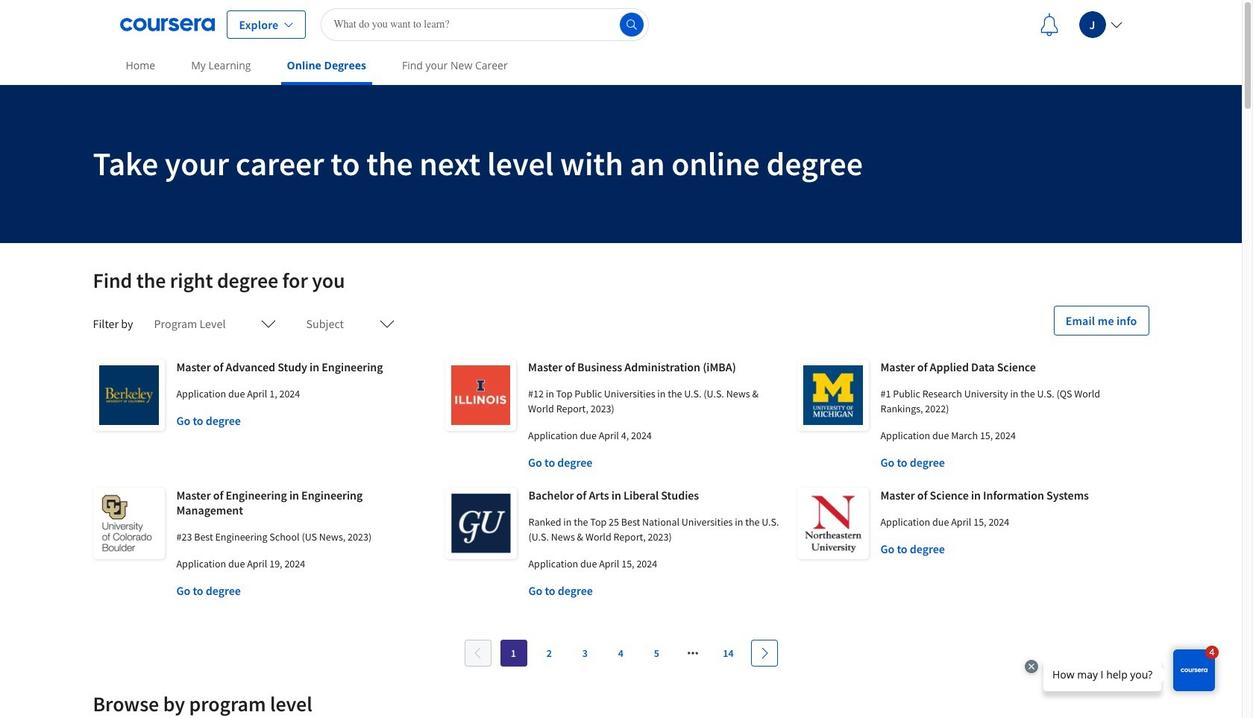 Task type: locate. For each thing, give the bounding box(es) containing it.
georgetown university image
[[445, 488, 517, 559]]

What do you want to learn? text field
[[321, 8, 649, 41]]

university of michigan image
[[797, 360, 869, 431]]

university of colorado boulder image
[[93, 488, 164, 559]]

university of illinois at urbana-champaign image
[[445, 360, 516, 431]]

None search field
[[321, 8, 649, 41]]



Task type: describe. For each thing, give the bounding box(es) containing it.
coursera image
[[120, 12, 214, 36]]

go to next page image
[[758, 648, 770, 659]]

northeastern university image
[[797, 488, 869, 559]]

university of california, berkeley image
[[93, 360, 164, 431]]



Task type: vqa. For each thing, say whether or not it's contained in the screenshot.
what do you want to learn? text field
yes



